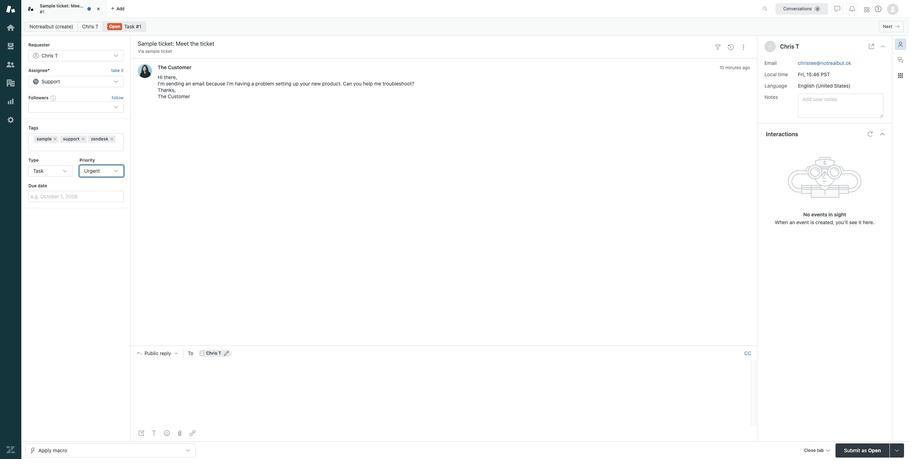 Task type: describe. For each thing, give the bounding box(es) containing it.
can
[[343, 81, 352, 87]]

it inside no events in sight when an event is created, you'll see it here.
[[859, 219, 862, 225]]

chris t right christee@notrealbut.ok image at the bottom left of the page
[[206, 351, 221, 356]]

sample ticket: meet the ticket #1
[[40, 3, 102, 14]]

public reply
[[145, 351, 171, 357]]

open inside secondary element
[[109, 24, 120, 29]]

ticket:
[[56, 3, 70, 9]]

1 i'm from the left
[[158, 81, 165, 87]]

0 horizontal spatial sample
[[37, 136, 52, 142]]

christee@notrealbut.ok image
[[199, 351, 205, 357]]

cc
[[745, 351, 752, 357]]

via
[[138, 49, 144, 54]]

states)
[[834, 83, 851, 89]]

created,
[[816, 219, 835, 225]]

customer context image
[[898, 42, 904, 47]]

t up support
[[55, 53, 58, 59]]

next
[[883, 24, 893, 29]]

due
[[28, 183, 37, 189]]

add button
[[107, 0, 129, 17]]

user image
[[768, 44, 773, 49]]

apply macro
[[38, 448, 67, 454]]

secondary element
[[21, 20, 909, 34]]

minutes
[[726, 65, 742, 70]]

is
[[811, 219, 814, 225]]

info on adding followers image
[[51, 95, 56, 101]]

button displays agent's chat status as invisible. image
[[835, 6, 840, 12]]

as
[[862, 448, 867, 454]]

local
[[765, 71, 777, 77]]

in
[[829, 212, 833, 218]]

zendesk image
[[6, 446, 15, 455]]

(united
[[816, 83, 833, 89]]

hi there, i'm sending an email because i'm having a problem setting up your new product. can you help me troubleshoot? thanks, the customer
[[158, 74, 414, 100]]

event
[[797, 219, 809, 225]]

close tab button
[[801, 444, 833, 459]]

an inside hi there, i'm sending an email because i'm having a problem setting up your new product. can you help me troubleshoot? thanks, the customer
[[186, 81, 191, 87]]

conversations button
[[776, 3, 828, 14]]

apply
[[38, 448, 51, 454]]

hi
[[158, 74, 163, 80]]

your
[[300, 81, 310, 87]]

remove image for support
[[81, 137, 85, 141]]

here.
[[863, 219, 875, 225]]

urgent
[[84, 168, 100, 174]]

remove image
[[110, 137, 114, 141]]

notrealbut
[[29, 23, 54, 29]]

public
[[145, 351, 159, 357]]

notrealbut (create) button
[[25, 22, 78, 32]]

it inside button
[[121, 68, 124, 73]]

a
[[251, 81, 254, 87]]

ticket inside sample ticket: meet the ticket #1
[[90, 3, 102, 9]]

events image
[[728, 44, 734, 50]]

follow
[[112, 95, 124, 101]]

problem
[[255, 81, 274, 87]]

setting
[[276, 81, 292, 87]]

reporting image
[[6, 97, 15, 106]]

add
[[117, 6, 124, 11]]

requester
[[28, 42, 50, 48]]

zendesk products image
[[865, 7, 870, 12]]

0 vertical spatial sample
[[145, 49, 160, 54]]

zendesk support image
[[6, 5, 15, 14]]

add link (cmd k) image
[[190, 431, 195, 437]]

requester element
[[28, 50, 124, 62]]

get started image
[[6, 23, 15, 32]]

15:46
[[807, 71, 820, 77]]

product.
[[322, 81, 342, 87]]

avatar image
[[138, 64, 152, 78]]

close image
[[95, 5, 102, 12]]

0 vertical spatial customer
[[168, 64, 192, 70]]

priority
[[80, 158, 95, 163]]

reply
[[160, 351, 171, 357]]

take
[[111, 68, 120, 73]]

no events in sight when an event is created, you'll see it here.
[[775, 212, 875, 225]]

add attachment image
[[177, 431, 183, 437]]

cc button
[[745, 351, 752, 357]]

time
[[778, 71, 788, 77]]

10
[[720, 65, 724, 70]]

you'll
[[836, 219, 848, 225]]

zendesk
[[91, 136, 108, 142]]

fri,
[[798, 71, 805, 77]]

followers element
[[28, 102, 124, 113]]

date
[[38, 183, 47, 189]]

draft mode image
[[139, 431, 144, 437]]

Due date field
[[28, 191, 124, 203]]

english (united states)
[[798, 83, 851, 89]]

local time
[[765, 71, 788, 77]]

urgent button
[[80, 166, 124, 177]]

having
[[235, 81, 250, 87]]

see
[[849, 219, 858, 225]]

t inside secondary element
[[95, 23, 99, 29]]

next button
[[879, 21, 904, 32]]

follow button
[[112, 95, 124, 101]]

new
[[312, 81, 321, 87]]

chris t right user image
[[780, 43, 800, 50]]

1 the from the top
[[158, 64, 167, 70]]

main element
[[0, 0, 21, 460]]

help
[[363, 81, 373, 87]]

organizations image
[[6, 79, 15, 88]]

notifications image
[[850, 6, 855, 12]]



Task type: vqa. For each thing, say whether or not it's contained in the screenshot.
the Close modal icon
no



Task type: locate. For each thing, give the bounding box(es) containing it.
0 horizontal spatial ticket
[[90, 3, 102, 9]]

an inside no events in sight when an event is created, you'll see it here.
[[790, 219, 795, 225]]

language
[[765, 83, 787, 89]]

remove image for sample
[[53, 137, 57, 141]]

1 horizontal spatial an
[[790, 219, 795, 225]]

0 vertical spatial #1
[[40, 9, 44, 14]]

pst
[[821, 71, 830, 77]]

email
[[192, 81, 205, 87]]

10 minutes ago
[[720, 65, 750, 70]]

chris t inside secondary element
[[82, 23, 99, 29]]

1 vertical spatial it
[[859, 219, 862, 225]]

1 horizontal spatial #1
[[136, 23, 141, 29]]

chris inside secondary element
[[82, 23, 94, 29]]

1 vertical spatial #1
[[136, 23, 141, 29]]

Add user notes text field
[[798, 94, 884, 118]]

chris t down requester
[[42, 53, 58, 59]]

email
[[765, 60, 777, 66]]

1 vertical spatial ticket
[[161, 49, 172, 54]]

10 minutes ago text field
[[720, 65, 750, 70]]

christee@notrealbut.ok
[[798, 60, 852, 66]]

it right see
[[859, 219, 862, 225]]

i'm down hi
[[158, 81, 165, 87]]

t
[[95, 23, 99, 29], [796, 43, 800, 50], [55, 53, 58, 59], [218, 351, 221, 356]]

1 remove image from the left
[[53, 137, 57, 141]]

fri, 15:46 pst
[[798, 71, 830, 77]]

remove image left support
[[53, 137, 57, 141]]

chris inside requester element
[[42, 53, 54, 59]]

chris t down close icon
[[82, 23, 99, 29]]

the
[[82, 3, 89, 9]]

views image
[[6, 42, 15, 51]]

ticket actions image
[[741, 44, 747, 50]]

close image
[[880, 44, 886, 49]]

sample down the tags
[[37, 136, 52, 142]]

task for task #1
[[124, 23, 135, 29]]

0 horizontal spatial #1
[[40, 9, 44, 14]]

edit user image
[[224, 351, 229, 356]]

format text image
[[151, 431, 157, 437]]

#1
[[40, 9, 44, 14], [136, 23, 141, 29]]

chris right christee@notrealbut.ok image at the bottom left of the page
[[206, 351, 217, 356]]

sending
[[166, 81, 184, 87]]

task inside secondary element
[[124, 23, 135, 29]]

0 vertical spatial the
[[158, 64, 167, 70]]

chris right user image
[[780, 43, 795, 50]]

ticket up "the customer"
[[161, 49, 172, 54]]

open left 'task #1'
[[109, 24, 120, 29]]

public reply button
[[131, 346, 183, 361]]

type
[[28, 158, 39, 163]]

tab containing sample ticket: meet the ticket
[[21, 0, 107, 18]]

open right as
[[868, 448, 881, 454]]

0 horizontal spatial it
[[121, 68, 124, 73]]

submit
[[844, 448, 861, 454]]

1 vertical spatial an
[[790, 219, 795, 225]]

apps image
[[898, 73, 904, 79]]

0 horizontal spatial open
[[109, 24, 120, 29]]

1 vertical spatial task
[[33, 168, 44, 174]]

task down type at the top left
[[33, 168, 44, 174]]

insert emojis image
[[164, 431, 170, 437]]

remove image
[[53, 137, 57, 141], [81, 137, 85, 141]]

troubleshoot?
[[383, 81, 414, 87]]

customer
[[168, 64, 192, 70], [168, 94, 190, 100]]

2 i'm from the left
[[227, 81, 234, 87]]

i'm
[[158, 81, 165, 87], [227, 81, 234, 87]]

t down close icon
[[95, 23, 99, 29]]

user image
[[769, 45, 772, 49]]

tags
[[28, 125, 38, 131]]

1 vertical spatial customer
[[168, 94, 190, 100]]

task for task
[[33, 168, 44, 174]]

0 horizontal spatial i'm
[[158, 81, 165, 87]]

remove image right support
[[81, 137, 85, 141]]

0 vertical spatial it
[[121, 68, 124, 73]]

task #1
[[124, 23, 141, 29]]

because
[[206, 81, 225, 87]]

open
[[109, 24, 120, 29], [868, 448, 881, 454]]

thanks,
[[158, 87, 176, 93]]

notes
[[765, 94, 778, 100]]

1 horizontal spatial i'm
[[227, 81, 234, 87]]

task inside popup button
[[33, 168, 44, 174]]

the customer
[[158, 64, 192, 70]]

tabs tab list
[[21, 0, 756, 18]]

due date
[[28, 183, 47, 189]]

tab
[[817, 448, 824, 453]]

me
[[374, 81, 381, 87]]

support
[[63, 136, 79, 142]]

the up hi
[[158, 64, 167, 70]]

admin image
[[6, 115, 15, 125]]

i'm left having
[[227, 81, 234, 87]]

2 the from the top
[[158, 94, 166, 100]]

chris t inside requester element
[[42, 53, 58, 59]]

the down thanks,
[[158, 94, 166, 100]]

meet
[[71, 3, 81, 9]]

chris t link
[[78, 22, 103, 32]]

sample
[[145, 49, 160, 54], [37, 136, 52, 142]]

#1 inside secondary element
[[136, 23, 141, 29]]

1 vertical spatial open
[[868, 448, 881, 454]]

chris down requester
[[42, 53, 54, 59]]

events
[[812, 212, 828, 218]]

an left the email
[[186, 81, 191, 87]]

to
[[188, 351, 193, 357]]

1 horizontal spatial ticket
[[161, 49, 172, 54]]

task button
[[28, 166, 72, 177]]

close
[[804, 448, 816, 453]]

take it button
[[111, 67, 124, 75]]

1 horizontal spatial open
[[868, 448, 881, 454]]

conversations
[[783, 6, 812, 11]]

there,
[[164, 74, 177, 80]]

ticket right the
[[90, 3, 102, 9]]

0 horizontal spatial task
[[33, 168, 44, 174]]

0 horizontal spatial an
[[186, 81, 191, 87]]

1 horizontal spatial sample
[[145, 49, 160, 54]]

#1 down sample
[[40, 9, 44, 14]]

t left edit user icon
[[218, 351, 221, 356]]

1 horizontal spatial it
[[859, 219, 862, 225]]

it
[[121, 68, 124, 73], [859, 219, 862, 225]]

0 vertical spatial task
[[124, 23, 135, 29]]

customers image
[[6, 60, 15, 69]]

macro
[[53, 448, 67, 454]]

tab
[[21, 0, 107, 18]]

(create)
[[55, 23, 73, 29]]

an left event
[[790, 219, 795, 225]]

an
[[186, 81, 191, 87], [790, 219, 795, 225]]

take it
[[111, 68, 124, 73]]

0 vertical spatial an
[[186, 81, 191, 87]]

hide composer image
[[441, 343, 447, 349]]

sight
[[834, 212, 846, 218]]

assignee* element
[[28, 76, 124, 87]]

it right take
[[121, 68, 124, 73]]

interactions
[[766, 131, 798, 137]]

task down add
[[124, 23, 135, 29]]

english
[[798, 83, 815, 89]]

you
[[354, 81, 362, 87]]

1 vertical spatial the
[[158, 94, 166, 100]]

#1 up via
[[136, 23, 141, 29]]

#1 inside sample ticket: meet the ticket #1
[[40, 9, 44, 14]]

when
[[775, 219, 788, 225]]

chris
[[82, 23, 94, 29], [780, 43, 795, 50], [42, 53, 54, 59], [206, 351, 217, 356]]

t right user image
[[796, 43, 800, 50]]

1 horizontal spatial remove image
[[81, 137, 85, 141]]

1 horizontal spatial task
[[124, 23, 135, 29]]

via sample ticket
[[138, 49, 172, 54]]

chris down the
[[82, 23, 94, 29]]

the customer link
[[158, 64, 192, 70]]

customer up there,
[[168, 64, 192, 70]]

sample
[[40, 3, 55, 9]]

support
[[42, 78, 60, 84]]

ago
[[743, 65, 750, 70]]

displays possible ticket submission types image
[[894, 448, 900, 454]]

the inside hi there, i'm sending an email because i'm having a problem setting up your new product. can you help me troubleshoot? thanks, the customer
[[158, 94, 166, 100]]

0 horizontal spatial remove image
[[53, 137, 57, 141]]

1 vertical spatial sample
[[37, 136, 52, 142]]

ticket
[[90, 3, 102, 9], [161, 49, 172, 54]]

filter image
[[715, 44, 721, 50]]

submit as open
[[844, 448, 881, 454]]

no
[[804, 212, 810, 218]]

customer inside hi there, i'm sending an email because i'm having a problem setting up your new product. can you help me troubleshoot? thanks, the customer
[[168, 94, 190, 100]]

Subject field
[[136, 39, 710, 48]]

view more details image
[[869, 44, 875, 49]]

0 vertical spatial ticket
[[90, 3, 102, 9]]

sample right via
[[145, 49, 160, 54]]

get help image
[[875, 6, 882, 12]]

customer down sending
[[168, 94, 190, 100]]

0 vertical spatial open
[[109, 24, 120, 29]]

up
[[293, 81, 299, 87]]

2 remove image from the left
[[81, 137, 85, 141]]



